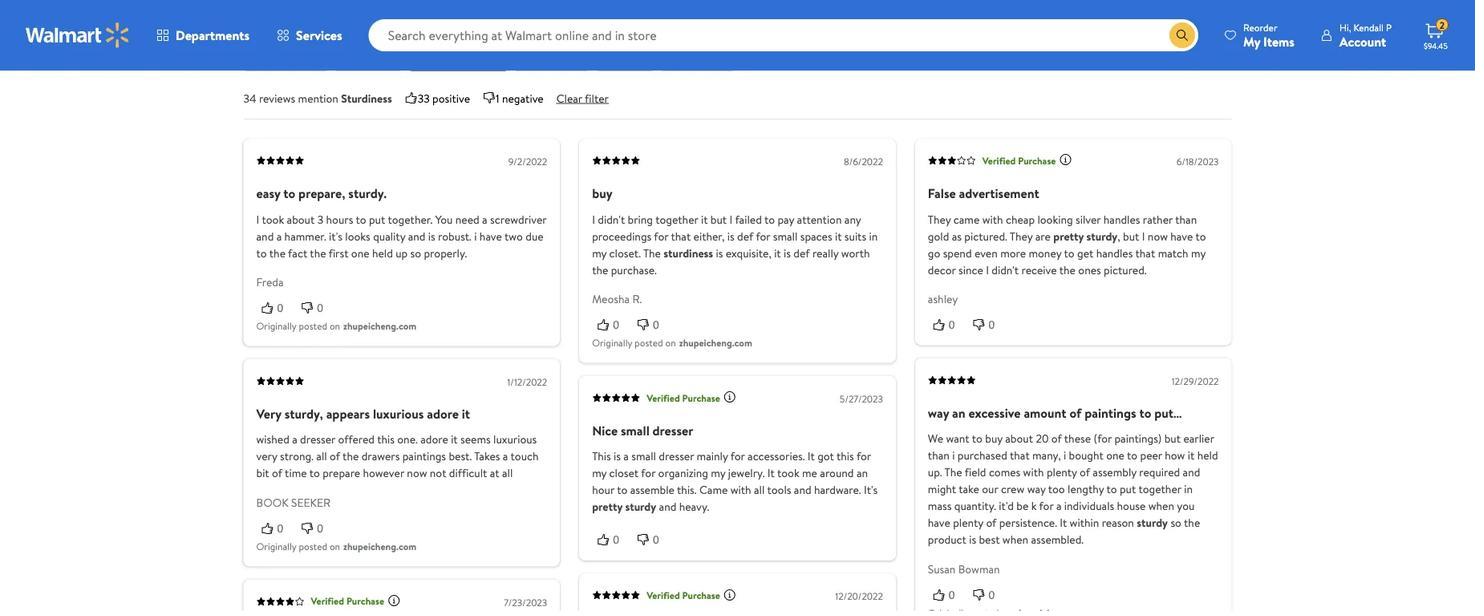 Task type: describe. For each thing, give the bounding box(es) containing it.
nice small dresser
[[592, 422, 693, 439]]

it inside 'we want to buy about 20 of these (for paintings) but earlier than i purchased that many, i bought one to peer how it held up. the field comes with plenty of assembly required and might take our crew way too lengthy to put together in mass quantity. it'd be k for a individuals house when you have plenty of persistence. it within reason'
[[1188, 448, 1195, 463]]

due
[[526, 228, 544, 244]]

0 vertical spatial pretty
[[1053, 228, 1084, 244]]

need
[[455, 211, 479, 227]]

, but i now have to go spend even more money to get handles that match my decor since i didn't receive the ones pictured.
[[928, 228, 1206, 277]]

mass
[[928, 498, 952, 514]]

it inside is exquisite, it is def really worth the purchase.
[[774, 245, 781, 261]]

0 horizontal spatial sturdiness
[[341, 90, 392, 106]]

reorder my items
[[1243, 20, 1295, 50]]

first
[[329, 245, 349, 261]]

put inside way an excessive amount of paintings to put together
[[1154, 404, 1174, 422]]

easy
[[256, 184, 280, 202]]

list item containing assembly
[[243, 13, 339, 39]]

0 button down fact at the left
[[296, 299, 336, 316]]

bring
[[628, 211, 653, 227]]

together inside 'we want to buy about 20 of these (for paintings) but earlier than i purchased that many, i bought one to peer how it held up. the field comes with plenty of assembly required and might take our crew way too lengthy to put together in mass quantity. it'd be k for a individuals house when you have plenty of persistence. it within reason'
[[1139, 481, 1181, 497]]

how
[[1165, 448, 1185, 463]]

of right bit
[[272, 465, 282, 481]]

dresser
[[256, 50, 294, 66]]

0 button down the meosha
[[592, 316, 632, 333]]

0 for 0 button underneath ashley
[[949, 318, 955, 331]]

my inside i didn't bring together it but i failed to pay attention any proceedings for that either, is def for small spaces it suits in my closet. the
[[592, 245, 607, 261]]

crew
[[1001, 481, 1025, 497]]

didn't inside , but i now have to go spend even more money to get handles that match my decor since i didn't receive the ones pictured.
[[992, 262, 1019, 277]]

p
[[1386, 20, 1392, 34]]

for inside 'we want to buy about 20 of these (for paintings) but earlier than i purchased that many, i bought one to peer how it held up. the field comes with plenty of assembly required and might take our crew way too lengthy to put together in mass quantity. it'd be k for a individuals house when you have plenty of persistence. it within reason'
[[1039, 498, 1054, 514]]

1 vertical spatial plenty
[[953, 515, 983, 531]]

but inside , but i now have to go spend even more money to get handles that match my decor since i didn't receive the ones pictured.
[[1123, 228, 1139, 244]]

i down rather
[[1142, 228, 1145, 244]]

value
[[527, 50, 553, 66]]

originally for buy
[[592, 336, 632, 350]]

want
[[946, 431, 969, 447]]

with inside the this is a small dresser mainly for accessories. it got this for my closet for organizing my jewelry. it took me around an hour to assemble this. came with all tools and hardware. it's pretty sturdy and heavy.
[[731, 482, 751, 498]]

with inside 'we want to buy about 20 of these (for paintings) but earlier than i purchased that many, i bought one to peer how it held up. the field comes with plenty of assembly required and might take our crew way too lengthy to put together in mass quantity. it'd be k for a individuals house when you have plenty of persistence. it within reason'
[[1023, 465, 1044, 480]]

(38) list item
[[334, 45, 402, 71]]

0 for 0 button below bowman
[[989, 589, 995, 601]]

,
[[1118, 228, 1120, 244]]

i inside i took about 3 hours to put together. you need a screwdriver and a hammer. it's looks quality and is robust. i have two due to the fact the first one held up so properly.
[[256, 211, 259, 227]]

verified purchase for 5/27/2023
[[647, 391, 720, 405]]

(61)
[[611, 18, 628, 34]]

33
[[418, 90, 430, 106]]

to inside way an excessive amount of paintings to put together
[[1139, 404, 1151, 422]]

(for
[[1094, 431, 1112, 447]]

the for way an excessive amount of paintings to put together
[[945, 465, 962, 480]]

than inside they came with cheap looking silver handles rather than gold as pictured. they are
[[1175, 211, 1197, 227]]

drawers
[[361, 449, 400, 464]]

is inside so the product is best when assembled.
[[969, 532, 976, 548]]

to inside i didn't bring together it but i failed to pay attention any proceedings for that either, is def for small spaces it suits in my closet. the
[[764, 211, 775, 227]]

when inside 'we want to buy about 20 of these (for paintings) but earlier than i purchased that many, i bought one to peer how it held up. the field comes with plenty of assembly required and might take our crew way too lengthy to put together in mass quantity. it'd be k for a individuals house when you have plenty of persistence. it within reason'
[[1148, 498, 1174, 514]]

hours
[[326, 211, 353, 227]]

way inside way an excessive amount of paintings to put together
[[928, 404, 949, 422]]

within
[[1070, 515, 1099, 531]]

20
[[1036, 431, 1049, 447]]

reorder
[[1243, 20, 1277, 34]]

purchased
[[958, 448, 1007, 463]]

one inside 'we want to buy about 20 of these (for paintings) but earlier than i purchased that many, i bought one to peer how it held up. the field comes with plenty of assembly required and might take our crew way too lengthy to put together in mass quantity. it'd be k for a individuals house when you have plenty of persistence. it within reason'
[[1106, 448, 1124, 463]]

best
[[979, 532, 1000, 548]]

sturdy.
[[348, 184, 387, 202]]

this inside the this is a small dresser mainly for accessories. it got this for my closet for organizing my jewelry. it took me around an hour to assemble this. came with all tools and hardware. it's pretty sturdy and heavy.
[[837, 449, 854, 464]]

to up freda
[[256, 245, 267, 261]]

more
[[1000, 245, 1026, 261]]

(50)
[[721, 18, 741, 34]]

very
[[256, 449, 277, 464]]

it inside 'we want to buy about 20 of these (for paintings) but earlier than i purchased that many, i bought one to peer how it held up. the field comes with plenty of assembly required and might take our crew way too lengthy to put together in mass quantity. it'd be k for a individuals house when you have plenty of persistence. it within reason'
[[1060, 515, 1067, 531]]

hour
[[592, 482, 614, 498]]

0 for 0 button below freda
[[277, 301, 283, 314]]

0 button down since
[[968, 316, 1008, 333]]

posted for buy
[[635, 336, 663, 350]]

1 vertical spatial it
[[768, 465, 775, 481]]

seems
[[460, 432, 491, 447]]

list item containing value
[[514, 45, 589, 71]]

12/20/2022
[[835, 590, 883, 603]]

take
[[959, 481, 979, 497]]

price (45)
[[773, 18, 822, 34]]

worth
[[841, 245, 870, 261]]

i left failed
[[730, 211, 733, 227]]

than inside 'we want to buy about 20 of these (for paintings) but earlier than i purchased that many, i bought one to peer how it held up. the field comes with plenty of assembly required and might take our crew way too lengthy to put together in mass quantity. it'd be k for a individuals house when you have plenty of persistence. it within reason'
[[928, 448, 950, 463]]

very
[[256, 405, 281, 422]]

to left get
[[1064, 245, 1075, 261]]

one.
[[397, 432, 418, 447]]

way inside 'we want to buy about 20 of these (for paintings) but earlier than i purchased that many, i bought one to peer how it held up. the field comes with plenty of assembly required and might take our crew way too lengthy to put together in mass quantity. it'd be k for a individuals house when you have plenty of persistence. it within reason'
[[1027, 481, 1046, 497]]

mainly
[[697, 449, 728, 464]]

get
[[1077, 245, 1094, 261]]

tools
[[767, 482, 791, 498]]

reason
[[1102, 515, 1134, 531]]

bought
[[1069, 448, 1104, 463]]

have inside i took about 3 hours to put together. you need a screwdriver and a hammer. it's looks quality and is robust. i have two due to the fact the first one held up so properly.
[[480, 228, 502, 244]]

(38)
[[369, 50, 389, 66]]

sturdy,
[[284, 405, 323, 422]]

in inside 'we want to buy about 20 of these (for paintings) but earlier than i purchased that many, i bought one to peer how it held up. the field comes with plenty of assembly required and might take our crew way too lengthy to put together in mass quantity. it'd be k for a individuals house when you have plenty of persistence. it within reason'
[[1184, 481, 1193, 497]]

is down pay on the right of the page
[[784, 245, 791, 261]]

spaces
[[800, 228, 832, 244]]

color (15)
[[673, 50, 721, 66]]

jewelry.
[[728, 465, 765, 481]]

a right takes
[[503, 449, 508, 464]]

list item containing clothes
[[841, 13, 926, 39]]

for up exquisite, at the top of page
[[756, 228, 770, 244]]

0 for 0 button under the meosha
[[613, 318, 619, 331]]

verified purchase for 7/23/2023
[[311, 595, 384, 608]]

for up "assemble"
[[641, 465, 656, 481]]

lengthy
[[1068, 481, 1104, 497]]

and left hammer. on the left top of the page
[[256, 228, 274, 244]]

so inside i took about 3 hours to put together. you need a screwdriver and a hammer. it's looks quality and is robust. i have two due to the fact the first one held up so properly.
[[410, 245, 421, 261]]

it up either,
[[701, 211, 708, 227]]

handles inside they came with cheap looking silver handles rather than gold as pictured. they are
[[1104, 211, 1140, 227]]

account
[[1340, 32, 1386, 50]]

of up lengthy
[[1080, 465, 1090, 480]]

silver
[[1076, 211, 1101, 227]]

0 vertical spatial luxurious
[[373, 405, 424, 422]]

buy inside 'we want to buy about 20 of these (for paintings) but earlier than i purchased that many, i bought one to peer how it held up. the field comes with plenty of assembly required and might take our crew way too lengthy to put together in mass quantity. it'd be k for a individuals house when you have plenty of persistence. it within reason'
[[985, 431, 1003, 447]]

susan bowman
[[928, 561, 1000, 577]]

originally for very sturdy, appears luxurious adore it
[[256, 540, 296, 553]]

2 vertical spatial sturdy
[[1137, 515, 1168, 531]]

best.
[[449, 449, 472, 464]]

(17)
[[625, 50, 641, 66]]

an inside way an excessive amount of paintings to put together
[[952, 404, 965, 422]]

way an excessive amount of paintings to put together
[[928, 404, 1174, 444]]

Walmart Site-Wide search field
[[369, 19, 1198, 51]]

ones
[[1078, 262, 1101, 277]]

with inside they came with cheap looking silver handles rather than gold as pictured. they are
[[982, 211, 1003, 227]]

0 button down r.
[[632, 316, 672, 333]]

offered
[[338, 432, 375, 447]]

quantity.
[[954, 498, 996, 514]]

my
[[1243, 32, 1260, 50]]

is down either,
[[716, 245, 723, 261]]

1 horizontal spatial it
[[808, 449, 815, 464]]

a inside 'we want to buy about 20 of these (for paintings) but earlier than i purchased that many, i bought one to peer how it held up. the field comes with plenty of assembly required and might take our crew way too lengthy to put together in mass quantity. it'd be k for a individuals house when you have plenty of persistence. it within reason'
[[1056, 498, 1062, 514]]

to down 6/18/2023
[[1196, 228, 1206, 244]]

my up came
[[711, 465, 725, 481]]

0 for 0 button below "assemble"
[[653, 534, 659, 546]]

2 horizontal spatial i
[[1064, 448, 1066, 463]]

0 horizontal spatial all
[[316, 449, 327, 464]]

adore inside wished a dresser offered this one. adore it seems luxurious very strong. all of the drawers paintings best. takes a touch bit of time to prepare however now not difficult at all
[[420, 432, 448, 447]]

match
[[1158, 245, 1188, 261]]

it inside wished a dresser offered this one. adore it seems luxurious very strong. all of the drawers paintings best. takes a touch bit of time to prepare however now not difficult at all
[[451, 432, 458, 447]]

0 button down the seeker
[[296, 520, 336, 536]]

put inside i took about 3 hours to put together. you need a screwdriver and a hammer. it's looks quality and is robust. i have two due to the fact the first one held up so properly.
[[369, 211, 385, 227]]

and down me
[[794, 482, 811, 498]]

verified purchase for 6/18/2023
[[982, 154, 1056, 167]]

sturdy inside the this is a small dresser mainly for accessories. it got this for my closet for organizing my jewelry. it took me around an hour to assemble this. came with all tools and hardware. it's pretty sturdy and heavy.
[[625, 499, 656, 515]]

pretty sturdy
[[1053, 228, 1118, 244]]

(45)
[[802, 18, 822, 34]]

appearance (64)
[[458, 18, 540, 34]]

and down "assemble"
[[659, 499, 676, 515]]

proceedings
[[592, 228, 652, 244]]

1 horizontal spatial plenty
[[1047, 465, 1077, 480]]

0 for 0 button under 'hour' at the bottom of the page
[[613, 534, 619, 546]]

of right 20
[[1051, 431, 1062, 447]]

they came with cheap looking silver handles rather than gold as pictured. they are
[[928, 211, 1197, 244]]

false
[[928, 184, 956, 202]]

a right need
[[482, 211, 487, 227]]

a left hammer. on the left top of the page
[[276, 228, 282, 244]]

def inside is exquisite, it is def really worth the purchase.
[[794, 245, 810, 261]]

the left fact at the left
[[269, 245, 286, 261]]

to up purchased
[[972, 431, 983, 447]]

verified purchase information image for 6/18/2023
[[1059, 153, 1072, 166]]

my inside , but i now have to go spend even more money to get handles that match my decor since i didn't receive the ones pictured.
[[1191, 245, 1206, 261]]

see
[[747, 45, 767, 63]]

and inside 'we want to buy about 20 of these (for paintings) but earlier than i purchased that many, i bought one to peer how it held up. the field comes with plenty of assembly required and might take our crew way too lengthy to put together in mass quantity. it'd be k for a individuals house when you have plenty of persistence. it within reason'
[[1183, 465, 1200, 480]]

0 button down 'hour' at the bottom of the page
[[592, 532, 632, 548]]

many,
[[1032, 448, 1061, 463]]

to inside wished a dresser offered this one. adore it seems luxurious very strong. all of the drawers paintings best. takes a touch bit of time to prepare however now not difficult at all
[[309, 465, 320, 481]]

to up looks
[[356, 211, 366, 227]]

the for buy
[[643, 245, 661, 261]]

even
[[975, 245, 998, 261]]

for up the it's
[[857, 449, 871, 464]]

as
[[952, 228, 962, 244]]

that for handles
[[1135, 245, 1155, 261]]

now inside , but i now have to go spend even more money to get handles that match my decor since i didn't receive the ones pictured.
[[1148, 228, 1168, 244]]

purchase for 7/23/2023
[[346, 595, 384, 608]]

0 button down susan
[[928, 587, 968, 603]]

instructions
[[660, 18, 718, 34]]

that for for
[[671, 228, 691, 244]]

very sturdy, appears luxurious adore it
[[256, 405, 470, 422]]

to inside the this is a small dresser mainly for accessories. it got this for my closet for organizing my jewelry. it took me around an hour to assemble this. came with all tools and hardware. it's pretty sturdy and heavy.
[[617, 482, 628, 498]]

fit (17)
[[608, 50, 641, 66]]

an inside the this is a small dresser mainly for accessories. it got this for my closet for organizing my jewelry. it took me around an hour to assemble this. came with all tools and hardware. it's pretty sturdy and heavy.
[[857, 465, 868, 481]]

posted for very sturdy, appears luxurious adore it
[[299, 540, 327, 553]]

of up prepare
[[330, 449, 340, 464]]

appearance
[[458, 18, 516, 34]]

posted for easy to prepare, sturdy.
[[299, 319, 327, 333]]

0 button down "assemble"
[[632, 532, 672, 548]]

the inside is exquisite, it is def really worth the purchase.
[[592, 262, 608, 277]]

paintings)
[[1115, 431, 1162, 447]]

1 horizontal spatial sturdy
[[1086, 228, 1118, 244]]

on for easy to prepare, sturdy.
[[330, 319, 340, 333]]

for up jewelry.
[[731, 449, 745, 464]]

have inside 'we want to buy about 20 of these (for paintings) but earlier than i purchased that many, i bought one to peer how it held up. the field comes with plenty of assembly required and might take our crew way too lengthy to put together in mass quantity. it'd be k for a individuals house when you have plenty of persistence. it within reason'
[[928, 515, 950, 531]]

verified purchase information image for 12/20/2022
[[723, 588, 736, 601]]

(41) for clothes (41)
[[895, 18, 913, 34]]

1 vertical spatial they
[[1010, 228, 1033, 244]]

didn't inside i didn't bring together it but i failed to pay attention any proceedings for that either, is def for small spaces it suits in my closet. the
[[598, 211, 625, 227]]

to right easy
[[283, 184, 295, 202]]

items
[[1263, 32, 1295, 50]]

our
[[982, 481, 998, 497]]

1 horizontal spatial i
[[952, 448, 955, 463]]

list item containing color
[[661, 45, 734, 71]]

and down together.
[[408, 228, 426, 244]]

the inside , but i now have to go spend even more money to get handles that match my decor since i didn't receive the ones pictured.
[[1059, 262, 1076, 277]]

book
[[256, 495, 289, 510]]

34 reviews mention sturdiness
[[243, 90, 392, 106]]

0 for 0 button under the seeker
[[317, 522, 323, 535]]

(106)
[[402, 18, 426, 34]]

assembled.
[[1031, 532, 1084, 548]]

might
[[928, 481, 956, 497]]

is inside the this is a small dresser mainly for accessories. it got this for my closet for organizing my jewelry. it took me around an hour to assemble this. came with all tools and hardware. it's pretty sturdy and heavy.
[[614, 449, 621, 464]]

that inside 'we want to buy about 20 of these (for paintings) but earlier than i purchased that many, i bought one to peer how it held up. the field comes with plenty of assembly required and might take our crew way too lengthy to put together in mass quantity. it'd be k for a individuals house when you have plenty of persistence. it within reason'
[[1010, 448, 1030, 463]]

list item containing quality
[[559, 13, 641, 39]]



Task type: vqa. For each thing, say whether or not it's contained in the screenshot.
the leftmost but
yes



Task type: locate. For each thing, give the bounding box(es) containing it.
put up house
[[1120, 481, 1136, 497]]

have inside , but i now have to go spend even more money to get handles that match my decor since i didn't receive the ones pictured.
[[1171, 228, 1193, 244]]

0 vertical spatial this
[[377, 432, 395, 447]]

0 horizontal spatial took
[[262, 211, 284, 227]]

individuals
[[1064, 498, 1114, 514]]

gold
[[928, 228, 949, 244]]

of up these
[[1070, 404, 1082, 422]]

1 vertical spatial verified purchase information image
[[723, 588, 736, 601]]

it right exquisite, at the top of page
[[774, 245, 781, 261]]

2 vertical spatial together
[[1139, 481, 1181, 497]]

search icon image
[[1176, 29, 1189, 42]]

this up around
[[837, 449, 854, 464]]

1 vertical spatial so
[[1171, 515, 1181, 531]]

small inside i didn't bring together it but i failed to pay attention any proceedings for that either, is def for small spaces it suits in my closet. the
[[773, 228, 798, 244]]

when down "persistence." on the bottom right
[[1003, 532, 1028, 548]]

i inside i took about 3 hours to put together. you need a screwdriver and a hammer. it's looks quality and is robust. i have two due to the fact the first one held up so properly.
[[474, 228, 477, 244]]

held down 'earlier'
[[1197, 448, 1218, 463]]

the right up.
[[945, 465, 962, 480]]

it down the accessories.
[[768, 465, 775, 481]]

handles inside , but i now have to go spend even more money to get handles that match my decor since i didn't receive the ones pictured.
[[1096, 245, 1133, 261]]

hardware.
[[814, 482, 861, 498]]

1 horizontal spatial verified purchase information image
[[1059, 153, 1072, 166]]

0 horizontal spatial way
[[928, 404, 949, 422]]

originally for easy to prepare, sturdy.
[[256, 319, 296, 333]]

about inside 'we want to buy about 20 of these (for paintings) but earlier than i purchased that many, i bought one to peer how it held up. the field comes with plenty of assembly required and might take our crew way too lengthy to put together in mass quantity. it'd be k for a individuals house when you have plenty of persistence. it within reason'
[[1005, 431, 1033, 447]]

1 vertical spatial all
[[502, 465, 513, 481]]

0 vertical spatial adore
[[427, 405, 459, 422]]

took inside the this is a small dresser mainly for accessories. it got this for my closet for organizing my jewelry. it took me around an hour to assemble this. came with all tools and hardware. it's pretty sturdy and heavy.
[[777, 465, 799, 481]]

1 horizontal spatial held
[[1197, 448, 1218, 463]]

7/23/2023
[[504, 596, 547, 609]]

the right fact at the left
[[310, 245, 326, 261]]

more
[[770, 45, 800, 63]]

1/12/2022
[[507, 375, 547, 389]]

i right since
[[986, 262, 989, 277]]

verified for 7/23/2023
[[311, 595, 344, 608]]

together up sturdiness
[[655, 211, 698, 227]]

with down jewelry.
[[731, 482, 751, 498]]

see more list
[[243, 45, 1232, 71]]

the up the meosha
[[592, 262, 608, 277]]

now down rather
[[1148, 228, 1168, 244]]

up
[[396, 245, 408, 261]]

took down easy
[[262, 211, 284, 227]]

verified for 6/18/2023
[[982, 154, 1016, 167]]

0 button down bowman
[[968, 587, 1008, 603]]

0 vertical spatial now
[[1148, 228, 1168, 244]]

verified purchase for 12/20/2022
[[647, 589, 720, 602]]

to down assembly
[[1106, 481, 1117, 497]]

is inside i didn't bring together it but i failed to pay attention any proceedings for that either, is def for small spaces it suits in my closet. the
[[727, 228, 735, 244]]

verified purchase information image for 7/23/2023
[[388, 594, 400, 607]]

(38) button
[[334, 45, 402, 71]]

1 vertical spatial buy
[[985, 431, 1003, 447]]

pretty inside the this is a small dresser mainly for accessories. it got this for my closet for organizing my jewelry. it took me around an hour to assemble this. came with all tools and hardware. it's pretty sturdy and heavy.
[[592, 499, 622, 515]]

small inside the this is a small dresser mainly for accessories. it got this for my closet for organizing my jewelry. it took me around an hour to assemble this. came with all tools and hardware. it's pretty sturdy and heavy.
[[632, 449, 656, 464]]

when left you
[[1148, 498, 1174, 514]]

held inside i took about 3 hours to put together. you need a screwdriver and a hammer. it's looks quality and is robust. i have two due to the fact the first one held up so properly.
[[372, 245, 393, 261]]

paintings inside way an excessive amount of paintings to put together
[[1085, 404, 1136, 422]]

plenty down quantity.
[[953, 515, 983, 531]]

1 vertical spatial originally posted on zhupeicheng.com
[[592, 336, 752, 350]]

easy to prepare, sturdy.
[[256, 184, 387, 202]]

the inside so the product is best when assembled.
[[1184, 515, 1200, 531]]

dresser for small
[[653, 422, 693, 439]]

1 horizontal spatial paintings
[[1085, 404, 1136, 422]]

1 vertical spatial on
[[665, 336, 676, 350]]

handles down , in the right of the page
[[1096, 245, 1133, 261]]

0 vertical spatial about
[[287, 211, 315, 227]]

1 horizontal spatial so
[[1171, 515, 1181, 531]]

list
[[243, 13, 1232, 39]]

they down cheap
[[1010, 228, 1033, 244]]

are
[[1035, 228, 1051, 244]]

verified purchase
[[982, 154, 1056, 167], [647, 391, 720, 405], [647, 589, 720, 602], [311, 595, 384, 608]]

1 horizontal spatial but
[[1123, 228, 1139, 244]]

the left ones
[[1059, 262, 1076, 277]]

1 vertical spatial when
[[1003, 532, 1028, 548]]

this
[[592, 449, 611, 464]]

purchase for 12/20/2022
[[682, 589, 720, 602]]

0 vertical spatial they
[[928, 211, 951, 227]]

0 horizontal spatial def
[[737, 228, 753, 244]]

originally posted on zhupeicheng.com
[[256, 319, 416, 333], [592, 336, 752, 350], [256, 540, 416, 553]]

r.
[[632, 291, 642, 307]]

about up hammer. on the left top of the page
[[287, 211, 315, 227]]

with
[[982, 211, 1003, 227], [1023, 465, 1044, 480], [731, 482, 751, 498]]

for up sturdiness
[[654, 228, 668, 244]]

a inside the this is a small dresser mainly for accessories. it got this for my closet for organizing my jewelry. it took me around an hour to assemble this. came with all tools and hardware. it's pretty sturdy and heavy.
[[624, 449, 629, 464]]

instructions (50)
[[660, 18, 741, 34]]

this inside wished a dresser offered this one. adore it seems luxurious very strong. all of the drawers paintings best. takes a touch bit of time to prepare however now not difficult at all
[[377, 432, 395, 447]]

for
[[654, 228, 668, 244], [756, 228, 770, 244], [731, 449, 745, 464], [857, 449, 871, 464], [641, 465, 656, 481], [1039, 498, 1054, 514]]

(41) for dresser (41)
[[297, 50, 315, 66]]

small down nice small dresser
[[632, 449, 656, 464]]

2 horizontal spatial with
[[1023, 465, 1044, 480]]

about left 20
[[1005, 431, 1033, 447]]

0 horizontal spatial i
[[474, 228, 477, 244]]

way up we
[[928, 404, 949, 422]]

my left closet.
[[592, 245, 607, 261]]

2 horizontal spatial that
[[1135, 245, 1155, 261]]

1 horizontal spatial an
[[952, 404, 965, 422]]

together
[[655, 211, 698, 227], [928, 427, 977, 444], [1139, 481, 1181, 497]]

dresser inside wished a dresser offered this one. adore it seems luxurious very strong. all of the drawers paintings best. takes a touch bit of time to prepare however now not difficult at all
[[300, 432, 335, 447]]

a up strong.
[[292, 432, 297, 447]]

touch
[[511, 449, 539, 464]]

i didn't bring together it but i failed to pay attention any proceedings for that either, is def for small spaces it suits in my closet. the
[[592, 211, 878, 261]]

0 down freda
[[277, 301, 283, 314]]

but up either,
[[711, 211, 727, 227]]

together down required
[[1139, 481, 1181, 497]]

0 vertical spatial (41)
[[895, 18, 913, 34]]

the down you
[[1184, 515, 1200, 531]]

buy up purchased
[[985, 431, 1003, 447]]

list containing assembly
[[243, 13, 1232, 39]]

fit
[[608, 50, 621, 66]]

originally down freda
[[256, 319, 296, 333]]

1 vertical spatial in
[[1184, 481, 1193, 497]]

2 horizontal spatial all
[[754, 482, 765, 498]]

pictured. inside , but i now have to go spend even more money to get handles that match my decor since i didn't receive the ones pictured.
[[1104, 262, 1147, 277]]

1 vertical spatial one
[[1106, 448, 1124, 463]]

that inside , but i now have to go spend even more money to get handles that match my decor since i didn't receive the ones pictured.
[[1135, 245, 1155, 261]]

have left two
[[480, 228, 502, 244]]

dresser inside the this is a small dresser mainly for accessories. it got this for my closet for organizing my jewelry. it took me around an hour to assemble this. came with all tools and hardware. it's pretty sturdy and heavy.
[[659, 449, 694, 464]]

together inside i didn't bring together it but i failed to pay attention any proceedings for that either, is def for small spaces it suits in my closet. the
[[655, 211, 698, 227]]

i up 'proceedings'
[[592, 211, 595, 227]]

1 vertical spatial small
[[621, 422, 650, 439]]

the inside wished a dresser offered this one. adore it seems luxurious very strong. all of the drawers paintings best. takes a touch bit of time to prepare however now not difficult at all
[[343, 449, 359, 464]]

originally posted on zhupeicheng.com for very sturdy, appears luxurious adore it
[[256, 540, 416, 553]]

all right strong.
[[316, 449, 327, 464]]

on for very sturdy, appears luxurious adore it
[[330, 540, 340, 553]]

one up assembly
[[1106, 448, 1124, 463]]

posted down fact at the left
[[299, 319, 327, 333]]

1 horizontal spatial with
[[982, 211, 1003, 227]]

0 for 0 button below book
[[277, 522, 283, 535]]

field
[[965, 465, 986, 480]]

it left suits
[[835, 228, 842, 244]]

organizing
[[658, 465, 708, 481]]

0 for 0 button underneath fact at the left
[[317, 301, 323, 314]]

zhupeicheng.com for easy to prepare, sturdy.
[[343, 319, 416, 333]]

that inside i didn't bring together it but i failed to pay attention any proceedings for that either, is def for small spaces it suits in my closet. the
[[671, 228, 691, 244]]

but up how
[[1164, 431, 1181, 447]]

0 horizontal spatial have
[[480, 228, 502, 244]]

0 for 0 button under since
[[989, 318, 995, 331]]

of inside way an excessive amount of paintings to put together
[[1070, 404, 1082, 422]]

looks
[[345, 228, 370, 244]]

plenty up too
[[1047, 465, 1077, 480]]

since
[[959, 262, 983, 277]]

0 horizontal spatial an
[[857, 465, 868, 481]]

got
[[818, 449, 834, 464]]

list item containing dresser
[[243, 45, 328, 71]]

0 button down book
[[256, 520, 296, 536]]

0 horizontal spatial when
[[1003, 532, 1028, 548]]

clear filter button
[[556, 90, 609, 106]]

0 vertical spatial held
[[372, 245, 393, 261]]

services
[[296, 26, 342, 44]]

closet.
[[609, 245, 641, 261]]

0 vertical spatial the
[[643, 245, 661, 261]]

1 horizontal spatial in
[[1184, 481, 1193, 497]]

list item containing drawers
[[346, 13, 439, 39]]

1 vertical spatial now
[[407, 465, 427, 481]]

walmart image
[[26, 22, 130, 48]]

list item containing price
[[761, 13, 835, 39]]

1 vertical spatial sturdiness
[[341, 90, 392, 106]]

assembly
[[1093, 465, 1137, 480]]

in up you
[[1184, 481, 1193, 497]]

paintings up (for
[[1085, 404, 1136, 422]]

in inside i didn't bring together it but i failed to pay attention any proceedings for that either, is def for small spaces it suits in my closet. the
[[869, 228, 878, 244]]

1 vertical spatial held
[[1197, 448, 1218, 463]]

1 horizontal spatial def
[[794, 245, 810, 261]]

it
[[701, 211, 708, 227], [835, 228, 842, 244], [774, 245, 781, 261], [462, 405, 470, 422], [451, 432, 458, 447], [1188, 448, 1195, 463]]

pretty down looking
[[1053, 228, 1084, 244]]

0 horizontal spatial the
[[643, 245, 661, 261]]

together up purchased
[[928, 427, 977, 444]]

of up best
[[986, 515, 997, 531]]

ashley
[[928, 291, 958, 307]]

but inside 'we want to buy about 20 of these (for paintings) but earlier than i purchased that many, i bought one to peer how it held up. the field comes with plenty of assembly required and might take our crew way too lengthy to put together in mass quantity. it'd be k for a individuals house when you have plenty of persistence. it within reason'
[[1164, 431, 1181, 447]]

positive
[[432, 90, 470, 106]]

Search search field
[[369, 19, 1198, 51]]

(41) right clothes
[[895, 18, 913, 34]]

1 vertical spatial didn't
[[992, 262, 1019, 277]]

this up drawers
[[377, 432, 395, 447]]

is inside i took about 3 hours to put together. you need a screwdriver and a hammer. it's looks quality and is robust. i have two due to the fact the first one held up so properly.
[[428, 228, 435, 244]]

it right how
[[1188, 448, 1195, 463]]

(41) inside list
[[895, 18, 913, 34]]

0 vertical spatial together
[[655, 211, 698, 227]]

0 vertical spatial buy
[[592, 184, 613, 202]]

to down paintings)
[[1127, 448, 1138, 463]]

took inside i took about 3 hours to put together. you need a screwdriver and a hammer. it's looks quality and is robust. i have two due to the fact the first one held up so properly.
[[262, 211, 284, 227]]

0 down "assemble"
[[653, 534, 659, 546]]

decor
[[928, 262, 956, 277]]

list item
[[243, 13, 339, 39], [346, 13, 439, 39], [446, 13, 553, 39], [559, 13, 641, 39], [648, 13, 754, 39], [761, 13, 835, 39], [841, 13, 926, 39], [243, 45, 328, 71], [409, 45, 508, 71], [514, 45, 589, 71], [595, 45, 654, 71], [661, 45, 734, 71]]

book seeker
[[256, 495, 331, 510]]

the inside 'we want to buy about 20 of these (for paintings) but earlier than i purchased that many, i bought one to peer how it held up. the field comes with plenty of assembly required and might take our crew way too lengthy to put together in mass quantity. it'd be k for a individuals house when you have plenty of persistence. it within reason'
[[945, 465, 962, 480]]

closet
[[609, 465, 639, 481]]

dresser (41)
[[256, 50, 315, 66]]

small
[[773, 228, 798, 244], [621, 422, 650, 439], [632, 449, 656, 464]]

handles
[[1104, 211, 1140, 227], [1096, 245, 1133, 261]]

0 vertical spatial zhupeicheng.com
[[343, 319, 416, 333]]

0 horizontal spatial so
[[410, 245, 421, 261]]

adore up best.
[[427, 405, 459, 422]]

1 horizontal spatial now
[[1148, 228, 1168, 244]]

put inside 'we want to buy about 20 of these (for paintings) but earlier than i purchased that many, i bought one to peer how it held up. the field comes with plenty of assembly required and might take our crew way too lengthy to put together in mass quantity. it'd be k for a individuals house when you have plenty of persistence. it within reason'
[[1120, 481, 1136, 497]]

luxurious inside wished a dresser offered this one. adore it seems luxurious very strong. all of the drawers paintings best. takes a touch bit of time to prepare however now not difficult at all
[[493, 432, 537, 447]]

verified purchase information image
[[1059, 153, 1072, 166], [723, 588, 736, 601]]

paintings
[[1085, 404, 1136, 422], [402, 449, 446, 464]]

0 button down ashley
[[928, 316, 968, 333]]

0 horizontal spatial didn't
[[598, 211, 625, 227]]

it up seems
[[462, 405, 470, 422]]

dresser for a
[[300, 432, 335, 447]]

1 horizontal spatial one
[[1106, 448, 1124, 463]]

verified purchase information image for 5/27/2023
[[723, 391, 736, 404]]

robust.
[[438, 228, 472, 244]]

purchase for 6/18/2023
[[1018, 154, 1056, 167]]

0 vertical spatial in
[[869, 228, 878, 244]]

0 button down freda
[[256, 299, 296, 316]]

sturdiness
[[664, 245, 713, 261]]

but
[[711, 211, 727, 227], [1123, 228, 1139, 244], [1164, 431, 1181, 447]]

2 horizontal spatial put
[[1154, 404, 1174, 422]]

paintings up not
[[402, 449, 446, 464]]

def inside i didn't bring together it but i failed to pay attention any proceedings for that either, is def for small spaces it suits in my closet. the
[[737, 228, 753, 244]]

is right either,
[[727, 228, 735, 244]]

see more
[[747, 45, 800, 63]]

(121)
[[306, 18, 327, 34]]

0 vertical spatial plenty
[[1047, 465, 1077, 480]]

2 horizontal spatial it
[[1060, 515, 1067, 531]]

1 vertical spatial with
[[1023, 465, 1044, 480]]

they up gold
[[928, 211, 951, 227]]

heavy.
[[679, 499, 709, 515]]

zhupeicheng.com for buy
[[679, 336, 752, 350]]

these
[[1064, 431, 1091, 447]]

didn't
[[598, 211, 625, 227], [992, 262, 1019, 277]]

wished a dresser offered this one. adore it seems luxurious very strong. all of the drawers paintings best. takes a touch bit of time to prepare however now not difficult at all
[[256, 432, 539, 481]]

2 vertical spatial small
[[632, 449, 656, 464]]

pictured. inside they came with cheap looking silver handles rather than gold as pictured. they are
[[964, 228, 1007, 244]]

now inside wished a dresser offered this one. adore it seems luxurious very strong. all of the drawers paintings best. takes a touch bit of time to prepare however now not difficult at all
[[407, 465, 427, 481]]

that left match
[[1135, 245, 1155, 261]]

to right time
[[309, 465, 320, 481]]

buy
[[592, 184, 613, 202], [985, 431, 1003, 447]]

one down looks
[[351, 245, 369, 261]]

0 vertical spatial with
[[982, 211, 1003, 227]]

color
[[673, 50, 701, 66]]

exquisite,
[[726, 245, 771, 261]]

k
[[1031, 498, 1037, 514]]

0 horizontal spatial now
[[407, 465, 427, 481]]

purchase for 5/27/2023
[[682, 391, 720, 405]]

so inside so the product is best when assembled.
[[1171, 515, 1181, 531]]

put up quality
[[369, 211, 385, 227]]

earlier
[[1183, 431, 1214, 447]]

0 vertical spatial sturdy
[[1086, 228, 1118, 244]]

my down this
[[592, 465, 607, 481]]

me
[[802, 465, 817, 481]]

but inside i didn't bring together it but i failed to pay attention any proceedings for that either, is def for small spaces it suits in my closet. the
[[711, 211, 727, 227]]

pay
[[778, 211, 794, 227]]

that up sturdiness
[[671, 228, 691, 244]]

0 for 0 button under r.
[[653, 318, 659, 331]]

is down you
[[428, 228, 435, 244]]

list item containing fit
[[595, 45, 654, 71]]

is right this
[[614, 449, 621, 464]]

advertisement
[[959, 184, 1039, 202]]

verified for 5/27/2023
[[647, 391, 680, 405]]

is
[[428, 228, 435, 244], [727, 228, 735, 244], [716, 245, 723, 261], [784, 245, 791, 261], [614, 449, 621, 464], [969, 532, 976, 548]]

came
[[954, 211, 980, 227]]

persistence.
[[999, 515, 1057, 531]]

but right , in the right of the page
[[1123, 228, 1139, 244]]

originally posted on zhupeicheng.com for easy to prepare, sturdy.
[[256, 319, 416, 333]]

0 horizontal spatial luxurious
[[373, 405, 424, 422]]

1 horizontal spatial that
[[1010, 448, 1030, 463]]

list item containing sturdiness
[[409, 45, 508, 71]]

1 vertical spatial took
[[777, 465, 799, 481]]

1 vertical spatial originally
[[592, 336, 632, 350]]

0 down 'hour' at the bottom of the page
[[613, 534, 619, 546]]

i right many, at the right of page
[[1064, 448, 1066, 463]]

0 horizontal spatial (41)
[[297, 50, 315, 66]]

originally
[[256, 319, 296, 333], [592, 336, 632, 350], [256, 540, 296, 553]]

i down want
[[952, 448, 955, 463]]

0 horizontal spatial pictured.
[[964, 228, 1007, 244]]

1 horizontal spatial pictured.
[[1104, 262, 1147, 277]]

so the product is best when assembled.
[[928, 515, 1200, 548]]

you
[[435, 211, 453, 227]]

way up k
[[1027, 481, 1046, 497]]

posted
[[299, 319, 327, 333], [635, 336, 663, 350], [299, 540, 327, 553]]

on for buy
[[665, 336, 676, 350]]

list item containing appearance
[[446, 13, 553, 39]]

2 horizontal spatial sturdy
[[1137, 515, 1168, 531]]

all
[[316, 449, 327, 464], [502, 465, 513, 481], [754, 482, 765, 498]]

assembly
[[256, 18, 302, 34]]

2 vertical spatial originally posted on zhupeicheng.com
[[256, 540, 416, 553]]

1 vertical spatial that
[[1135, 245, 1155, 261]]

(41) inside see more 'list'
[[297, 50, 315, 66]]

didn't down more
[[992, 262, 1019, 277]]

2 vertical spatial zhupeicheng.com
[[343, 540, 416, 553]]

$94.45
[[1424, 40, 1448, 51]]

than right rather
[[1175, 211, 1197, 227]]

0 horizontal spatial than
[[928, 448, 950, 463]]

0 horizontal spatial in
[[869, 228, 878, 244]]

quality
[[572, 18, 608, 34]]

price
[[773, 18, 798, 34]]

required
[[1139, 465, 1180, 480]]

when inside so the product is best when assembled.
[[1003, 532, 1028, 548]]

time
[[285, 465, 307, 481]]

all left tools
[[754, 482, 765, 498]]

nice
[[592, 422, 618, 439]]

list item containing instructions
[[648, 13, 754, 39]]

1 horizontal spatial (41)
[[895, 18, 913, 34]]

0 vertical spatial an
[[952, 404, 965, 422]]

2 vertical spatial on
[[330, 540, 340, 553]]

have down mass
[[928, 515, 950, 531]]

0 vertical spatial posted
[[299, 319, 327, 333]]

0 for 0 button below susan
[[949, 589, 955, 601]]

bowman
[[958, 561, 1000, 577]]

either,
[[694, 228, 725, 244]]

it left 'got'
[[808, 449, 815, 464]]

not
[[430, 465, 446, 481]]

0 horizontal spatial pretty
[[592, 499, 622, 515]]

put up paintings)
[[1154, 404, 1174, 422]]

takes
[[474, 449, 500, 464]]

about inside i took about 3 hours to put together. you need a screwdriver and a hammer. it's looks quality and is robust. i have two due to the fact the first one held up so properly.
[[287, 211, 315, 227]]

paintings inside wished a dresser offered this one. adore it seems luxurious very strong. all of the drawers paintings best. takes a touch bit of time to prepare however now not difficult at all
[[402, 449, 446, 464]]

we want to buy about 20 of these (for paintings) but earlier than i purchased that many, i bought one to peer how it held up. the field comes with plenty of assembly required and might take our crew way too lengthy to put together in mass quantity. it'd be k for a individuals house when you have plenty of persistence. it within reason
[[928, 431, 1218, 531]]

one inside i took about 3 hours to put together. you need a screwdriver and a hammer. it's looks quality and is robust. i have two due to the fact the first one held up so properly.
[[351, 245, 369, 261]]

1 vertical spatial together
[[928, 427, 977, 444]]

hi, kendall p account
[[1340, 20, 1392, 50]]

and
[[256, 228, 274, 244], [408, 228, 426, 244], [1183, 465, 1200, 480], [794, 482, 811, 498], [659, 499, 676, 515]]

verified purchase information image
[[723, 391, 736, 404], [388, 594, 400, 607]]

1 horizontal spatial verified purchase information image
[[723, 391, 736, 404]]

0 vertical spatial verified purchase information image
[[723, 391, 736, 404]]

1 vertical spatial posted
[[635, 336, 663, 350]]

0 down hammer. on the left top of the page
[[317, 301, 323, 314]]

0 vertical spatial didn't
[[598, 211, 625, 227]]

house
[[1117, 498, 1146, 514]]

so right up
[[410, 245, 421, 261]]

3
[[317, 211, 323, 227]]

held inside 'we want to buy about 20 of these (for paintings) but earlier than i purchased that many, i bought one to peer how it held up. the field comes with plenty of assembly required and might take our crew way too lengthy to put together in mass quantity. it'd be k for a individuals house when you have plenty of persistence. it within reason'
[[1197, 448, 1218, 463]]

excessive
[[969, 404, 1021, 422]]

1 vertical spatial zhupeicheng.com
[[679, 336, 752, 350]]

sturdiness
[[421, 50, 471, 66], [341, 90, 392, 106]]

1 vertical spatial put
[[1154, 404, 1174, 422]]

together inside way an excessive amount of paintings to put together
[[928, 427, 977, 444]]

go
[[928, 245, 940, 261]]

held down quality
[[372, 245, 393, 261]]

zhupeicheng.com for very sturdy, appears luxurious adore it
[[343, 540, 416, 553]]

0 horizontal spatial held
[[372, 245, 393, 261]]

1 vertical spatial about
[[1005, 431, 1033, 447]]

verified for 12/20/2022
[[647, 589, 680, 602]]

sturdiness inside see more 'list'
[[421, 50, 471, 66]]

originally posted on zhupeicheng.com for buy
[[592, 336, 752, 350]]

0 vertical spatial that
[[671, 228, 691, 244]]

0 down ashley
[[949, 318, 955, 331]]

0 vertical spatial sturdiness
[[421, 50, 471, 66]]

1 horizontal spatial way
[[1027, 481, 1046, 497]]

0 vertical spatial originally posted on zhupeicheng.com
[[256, 319, 416, 333]]

quality (61)
[[572, 18, 628, 34]]

0 vertical spatial pictured.
[[964, 228, 1007, 244]]

0 button
[[256, 299, 296, 316], [296, 299, 336, 316], [592, 316, 632, 333], [632, 316, 672, 333], [928, 316, 968, 333], [968, 316, 1008, 333], [256, 520, 296, 536], [296, 520, 336, 536], [592, 532, 632, 548], [632, 532, 672, 548], [928, 587, 968, 603], [968, 587, 1008, 603]]

all inside the this is a small dresser mainly for accessories. it got this for my closet for organizing my jewelry. it took me around an hour to assemble this. came with all tools and hardware. it's pretty sturdy and heavy.
[[754, 482, 765, 498]]

it's
[[329, 228, 342, 244]]

the inside i didn't bring together it but i failed to pay attention any proceedings for that either, is def for small spaces it suits in my closet. the
[[643, 245, 661, 261]]

0 vertical spatial small
[[773, 228, 798, 244]]

suits
[[845, 228, 866, 244]]

1 vertical spatial way
[[1027, 481, 1046, 497]]



